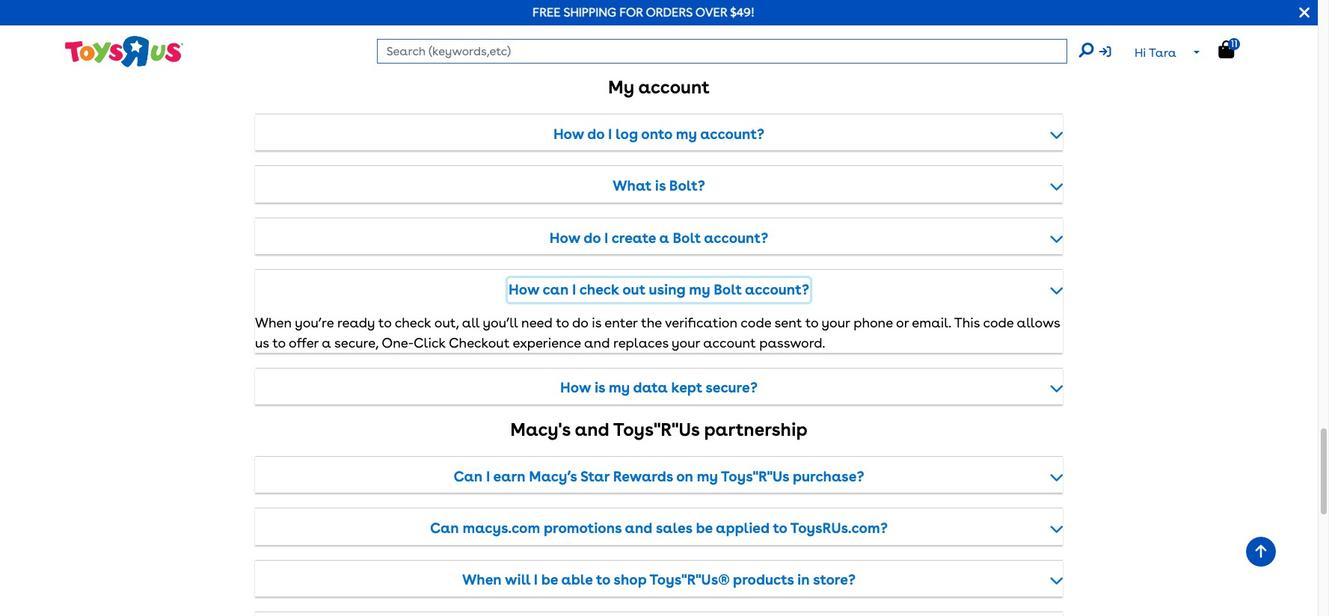 Task type: locate. For each thing, give the bounding box(es) containing it.
do up "experience"
[[572, 315, 588, 330]]

0 vertical spatial is
[[655, 177, 666, 195]]

i inside how do i log onto my account? link
[[608, 126, 612, 143]]

how down "experience"
[[560, 380, 591, 397]]

bolt
[[673, 229, 701, 247], [714, 281, 742, 298]]

is left data
[[595, 380, 605, 397]]

how
[[553, 126, 584, 143], [550, 229, 580, 247], [509, 281, 539, 298], [560, 380, 591, 397]]

1 vertical spatial and
[[575, 419, 609, 441]]

is
[[655, 177, 666, 195], [592, 315, 601, 330], [595, 380, 605, 397]]

what is bolt? link
[[255, 174, 1063, 198]]

be left able
[[541, 572, 558, 589]]

account? inside "link"
[[745, 281, 809, 298]]

do left create
[[584, 229, 601, 247]]

can left earn
[[454, 468, 483, 485]]

can left macys.com
[[430, 520, 459, 537]]

0 vertical spatial when
[[255, 315, 292, 330]]

1 vertical spatial can
[[430, 520, 459, 537]]

2 vertical spatial is
[[595, 380, 605, 397]]

hi tara
[[1135, 46, 1177, 60]]

to right "sent"
[[805, 315, 819, 330]]

None search field
[[377, 39, 1093, 64]]

1 vertical spatial when
[[462, 572, 502, 589]]

bolt?
[[669, 177, 705, 195]]

0 vertical spatial your
[[822, 315, 850, 330]]

toys"r"us®
[[650, 572, 730, 589]]

my
[[608, 76, 634, 98]]

your
[[822, 315, 850, 330], [672, 335, 700, 350]]

bolt up verification
[[714, 281, 742, 298]]

a
[[659, 229, 669, 247], [322, 335, 331, 350]]

hi
[[1135, 46, 1146, 60]]

and
[[584, 335, 610, 350], [575, 419, 609, 441], [625, 520, 652, 537]]

1 vertical spatial bolt
[[714, 281, 742, 298]]

my right the using
[[689, 281, 710, 298]]

how inside "link"
[[509, 281, 539, 298]]

when
[[255, 315, 292, 330], [462, 572, 502, 589]]

your down verification
[[672, 335, 700, 350]]

1 code from the left
[[741, 315, 771, 330]]

is left enter
[[592, 315, 601, 330]]

toys"r"us down how is my data kept secure? link
[[613, 419, 700, 441]]

check
[[579, 281, 619, 298], [395, 315, 431, 330]]

when up "us"
[[255, 315, 292, 330]]

able
[[561, 572, 593, 589]]

email.
[[912, 315, 951, 330]]

1 horizontal spatial code
[[983, 315, 1014, 330]]

account? for how do i log onto my account?
[[700, 126, 765, 143]]

account
[[638, 76, 710, 98], [703, 335, 756, 350]]

do
[[587, 126, 605, 143], [584, 229, 601, 247], [572, 315, 588, 330]]

and inside can macys.com promotions and sales be applied to toysrus.com? link
[[625, 520, 652, 537]]

code
[[741, 315, 771, 330], [983, 315, 1014, 330]]

how left log
[[553, 126, 584, 143]]

1 vertical spatial toys"r"us
[[721, 468, 789, 485]]

how can i check out using my bolt account?
[[509, 281, 809, 298]]

0 horizontal spatial code
[[741, 315, 771, 330]]

to right "us"
[[272, 335, 286, 350]]

one-
[[382, 335, 414, 350]]

0 horizontal spatial be
[[541, 572, 558, 589]]

1 horizontal spatial check
[[579, 281, 619, 298]]

us
[[255, 335, 269, 350]]

0 vertical spatial account?
[[700, 126, 765, 143]]

i left earn
[[486, 468, 490, 485]]

to up one-
[[378, 315, 392, 330]]

can for can i earn macy's star rewards on my toys"r"us purchase?
[[454, 468, 483, 485]]

macy's
[[510, 419, 571, 441]]

1 vertical spatial be
[[541, 572, 558, 589]]

0 vertical spatial do
[[587, 126, 605, 143]]

macys.com
[[463, 520, 540, 537]]

i right can
[[572, 281, 576, 298]]

and up star
[[575, 419, 609, 441]]

0 vertical spatial and
[[584, 335, 610, 350]]

0 vertical spatial can
[[454, 468, 483, 485]]

0 horizontal spatial your
[[672, 335, 700, 350]]

your left phone
[[822, 315, 850, 330]]

is left bolt?
[[655, 177, 666, 195]]

1 horizontal spatial a
[[659, 229, 669, 247]]

1 horizontal spatial when
[[462, 572, 502, 589]]

0 vertical spatial be
[[696, 520, 713, 537]]

replaces
[[613, 335, 669, 350]]

check up one-
[[395, 315, 431, 330]]

sign in image
[[1099, 46, 1111, 58]]

what is bolt?
[[613, 177, 705, 195]]

0 horizontal spatial bolt
[[673, 229, 701, 247]]

star
[[580, 468, 610, 485]]

and down enter
[[584, 335, 610, 350]]

is inside when you're ready to check out, all you'll need to do is enter the verification code sent to your phone or email. this code allows us to offer a secure, one-click checkout experience and replaces your account password.
[[592, 315, 601, 330]]

to inside when will i be able to shop toys"r"us® products in store? link
[[596, 572, 610, 589]]

to right able
[[596, 572, 610, 589]]

11
[[1231, 38, 1238, 49]]

account? down bolt?
[[704, 229, 768, 247]]

2 code from the left
[[983, 315, 1014, 330]]

bolt down bolt?
[[673, 229, 701, 247]]

free
[[533, 5, 561, 19]]

1 vertical spatial do
[[584, 229, 601, 247]]

1 horizontal spatial bolt
[[714, 281, 742, 298]]

earn
[[493, 468, 526, 485]]

or
[[896, 315, 909, 330]]

0 horizontal spatial when
[[255, 315, 292, 330]]

a right create
[[659, 229, 669, 247]]

toys"r"us
[[613, 419, 700, 441], [721, 468, 789, 485]]

for
[[619, 5, 643, 19]]

how do i create a bolt account? link
[[255, 226, 1063, 250]]

bolt inside "link"
[[714, 281, 742, 298]]

my inside "link"
[[689, 281, 710, 298]]

i left create
[[604, 229, 608, 247]]

using
[[649, 281, 686, 298]]

2 vertical spatial do
[[572, 315, 588, 330]]

can
[[454, 468, 483, 485], [430, 520, 459, 537]]

1 vertical spatial is
[[592, 315, 601, 330]]

i inside when will i be able to shop toys"r"us® products in store? link
[[534, 572, 538, 589]]

i
[[608, 126, 612, 143], [604, 229, 608, 247], [572, 281, 576, 298], [486, 468, 490, 485], [534, 572, 538, 589]]

account? up "sent"
[[745, 281, 809, 298]]

kept
[[671, 380, 702, 397]]

account up how do i log onto my account?
[[638, 76, 710, 98]]

0 horizontal spatial a
[[322, 335, 331, 350]]

when inside when you're ready to check out, all you'll need to do is enter the verification code sent to your phone or email. this code allows us to offer a secure, one-click checkout experience and replaces your account password.
[[255, 315, 292, 330]]

checkout
[[449, 335, 510, 350]]

password.
[[759, 335, 825, 350]]

do inside when you're ready to check out, all you'll need to do is enter the verification code sent to your phone or email. this code allows us to offer a secure, one-click checkout experience and replaces your account password.
[[572, 315, 588, 330]]

1 vertical spatial check
[[395, 315, 431, 330]]

my
[[676, 126, 697, 143], [689, 281, 710, 298], [609, 380, 630, 397], [697, 468, 718, 485]]

macy's
[[529, 468, 577, 485]]

a right "offer"
[[322, 335, 331, 350]]

Enter Keyword or Item No. search field
[[377, 39, 1067, 64]]

i left log
[[608, 126, 612, 143]]

sent
[[774, 315, 802, 330]]

and inside when you're ready to check out, all you'll need to do is enter the verification code sent to your phone or email. this code allows us to offer a secure, one-click checkout experience and replaces your account password.
[[584, 335, 610, 350]]

be
[[696, 520, 713, 537], [541, 572, 558, 589]]

all
[[462, 315, 480, 330]]

how do i create a bolt account?
[[550, 229, 768, 247]]

code left "sent"
[[741, 315, 771, 330]]

to
[[378, 315, 392, 330], [556, 315, 569, 330], [805, 315, 819, 330], [272, 335, 286, 350], [773, 520, 787, 537], [596, 572, 610, 589]]

i right the will
[[534, 572, 538, 589]]

1 horizontal spatial toys"r"us
[[721, 468, 789, 485]]

toys"r"us down 'partnership'
[[721, 468, 789, 485]]

0 horizontal spatial toys"r"us
[[613, 419, 700, 441]]

account inside when you're ready to check out, all you'll need to do is enter the verification code sent to your phone or email. this code allows us to offer a secure, one-click checkout experience and replaces your account password.
[[703, 335, 756, 350]]

code right this
[[983, 315, 1014, 330]]

1 vertical spatial account?
[[704, 229, 768, 247]]

sales
[[656, 520, 692, 537]]

when you're ready to check out, all you'll need to do is enter the verification code sent to your phone or email. this code allows us to offer a secure, one-click checkout experience and replaces your account password.
[[255, 315, 1060, 350]]

account? up bolt?
[[700, 126, 765, 143]]

data
[[633, 380, 668, 397]]

account down verification
[[703, 335, 756, 350]]

0 vertical spatial toys"r"us
[[613, 419, 700, 441]]

i inside how do i create a bolt account? link
[[604, 229, 608, 247]]

to inside can macys.com promotions and sales be applied to toysrus.com? link
[[773, 520, 787, 537]]

0 vertical spatial check
[[579, 281, 619, 298]]

2 vertical spatial account?
[[745, 281, 809, 298]]

how up can
[[550, 229, 580, 247]]

tara
[[1149, 46, 1177, 60]]

ready
[[337, 315, 375, 330]]

1 vertical spatial account
[[703, 335, 756, 350]]

to right applied
[[773, 520, 787, 537]]

1 vertical spatial a
[[322, 335, 331, 350]]

free shipping for orders over $49!
[[533, 5, 755, 19]]

when left the will
[[462, 572, 502, 589]]

my left data
[[609, 380, 630, 397]]

i inside how can i check out using my bolt account? "link"
[[572, 281, 576, 298]]

do left log
[[587, 126, 605, 143]]

to right need
[[556, 315, 569, 330]]

how left can
[[509, 281, 539, 298]]

be right sales
[[696, 520, 713, 537]]

my right onto
[[676, 126, 697, 143]]

can i earn macy's star rewards on my toys"r"us purchase? link
[[255, 465, 1063, 489]]

how do i log onto my account?
[[553, 126, 765, 143]]

0 vertical spatial a
[[659, 229, 669, 247]]

check inside "link"
[[579, 281, 619, 298]]

and left sales
[[625, 520, 652, 537]]

check left out
[[579, 281, 619, 298]]

will
[[505, 572, 530, 589]]

0 horizontal spatial check
[[395, 315, 431, 330]]

2 vertical spatial and
[[625, 520, 652, 537]]



Task type: describe. For each thing, give the bounding box(es) containing it.
macy's and toys"r"us partnership
[[510, 419, 808, 441]]

how for how can i check out using my bolt account?
[[509, 281, 539, 298]]

1 horizontal spatial your
[[822, 315, 850, 330]]

i inside can i earn macy's star rewards on my toys"r"us purchase? link
[[486, 468, 490, 485]]

$49!
[[730, 5, 755, 19]]

secure,
[[334, 335, 378, 350]]

when will i be able to shop toys"r"us® products in store? link
[[255, 569, 1063, 593]]

verification
[[665, 315, 738, 330]]

onto
[[641, 126, 673, 143]]

do for create
[[584, 229, 601, 247]]

i for be
[[534, 572, 538, 589]]

1 horizontal spatial be
[[696, 520, 713, 537]]

allows
[[1017, 315, 1060, 330]]

do for log
[[587, 126, 605, 143]]

0 vertical spatial account
[[638, 76, 710, 98]]

products
[[733, 572, 794, 589]]

orders
[[646, 5, 693, 19]]

create
[[612, 229, 656, 247]]

free shipping for orders over $49! link
[[533, 5, 755, 19]]

how for how is my data kept secure?
[[560, 380, 591, 397]]

phone
[[854, 315, 893, 330]]

a inside when you're ready to check out, all you'll need to do is enter the verification code sent to your phone or email. this code allows us to offer a secure, one-click checkout experience and replaces your account password.
[[322, 335, 331, 350]]

can macys.com promotions and sales be applied to toysrus.com?
[[430, 520, 888, 537]]

click
[[414, 335, 446, 350]]

promotions
[[544, 520, 622, 537]]

purchase?
[[793, 468, 864, 485]]

the
[[641, 315, 662, 330]]

check inside when you're ready to check out, all you'll need to do is enter the verification code sent to your phone or email. this code allows us to offer a secure, one-click checkout experience and replaces your account password.
[[395, 315, 431, 330]]

applied
[[716, 520, 770, 537]]

out,
[[434, 315, 459, 330]]

when for when will i be able to shop toys"r"us® products in store?
[[462, 572, 502, 589]]

11 link
[[1219, 38, 1249, 59]]

over
[[695, 5, 727, 19]]

how is my data kept secure?
[[560, 380, 758, 397]]

i for log
[[608, 126, 612, 143]]

my right on
[[697, 468, 718, 485]]

how can i check out using my bolt account? link
[[255, 278, 1063, 302]]

experience
[[513, 335, 581, 350]]

out
[[622, 281, 645, 298]]

i for check
[[572, 281, 576, 298]]

shopping bag image
[[1219, 40, 1234, 58]]

log
[[616, 126, 638, 143]]

when for when you're ready to check out, all you'll need to do is enter the verification code sent to your phone or email. this code allows us to offer a secure, one-click checkout experience and replaces your account password.
[[255, 315, 292, 330]]

how do i log onto my account? link
[[255, 123, 1063, 146]]

enter
[[605, 315, 638, 330]]

my account
[[608, 76, 710, 98]]

rewards
[[613, 468, 673, 485]]

1 vertical spatial your
[[672, 335, 700, 350]]

toys r us image
[[64, 35, 184, 69]]

can for can macys.com promotions and sales be applied to toysrus.com?
[[430, 520, 459, 537]]

can
[[543, 281, 569, 298]]

toysrus.com?
[[790, 520, 888, 537]]

can i earn macy's star rewards on my toys"r"us purchase?
[[454, 468, 864, 485]]

secure?
[[706, 380, 758, 397]]

partnership
[[704, 419, 808, 441]]

hi tara button
[[1099, 39, 1209, 67]]

how for how do i log onto my account?
[[553, 126, 584, 143]]

i for create
[[604, 229, 608, 247]]

store?
[[813, 572, 856, 589]]

this
[[954, 315, 980, 330]]

shop
[[614, 572, 646, 589]]

how for how do i create a bolt account?
[[550, 229, 580, 247]]

you'll
[[483, 315, 518, 330]]

in
[[797, 572, 810, 589]]

is for how
[[595, 380, 605, 397]]

account? for how do i create a bolt account?
[[704, 229, 768, 247]]

0 vertical spatial bolt
[[673, 229, 701, 247]]

what
[[613, 177, 652, 195]]

is for what
[[655, 177, 666, 195]]

close button image
[[1299, 4, 1310, 21]]

offer
[[289, 335, 319, 350]]

you're
[[295, 315, 334, 330]]

a inside how do i create a bolt account? link
[[659, 229, 669, 247]]

how is my data kept secure? link
[[255, 377, 1063, 400]]

on
[[676, 468, 693, 485]]

shipping
[[564, 5, 616, 19]]

can macys.com promotions and sales be applied to toysrus.com? link
[[255, 517, 1063, 541]]

need
[[521, 315, 553, 330]]

when will i be able to shop toys"r"us® products in store?
[[462, 572, 856, 589]]



Task type: vqa. For each thing, say whether or not it's contained in the screenshot.
bottom bolt
yes



